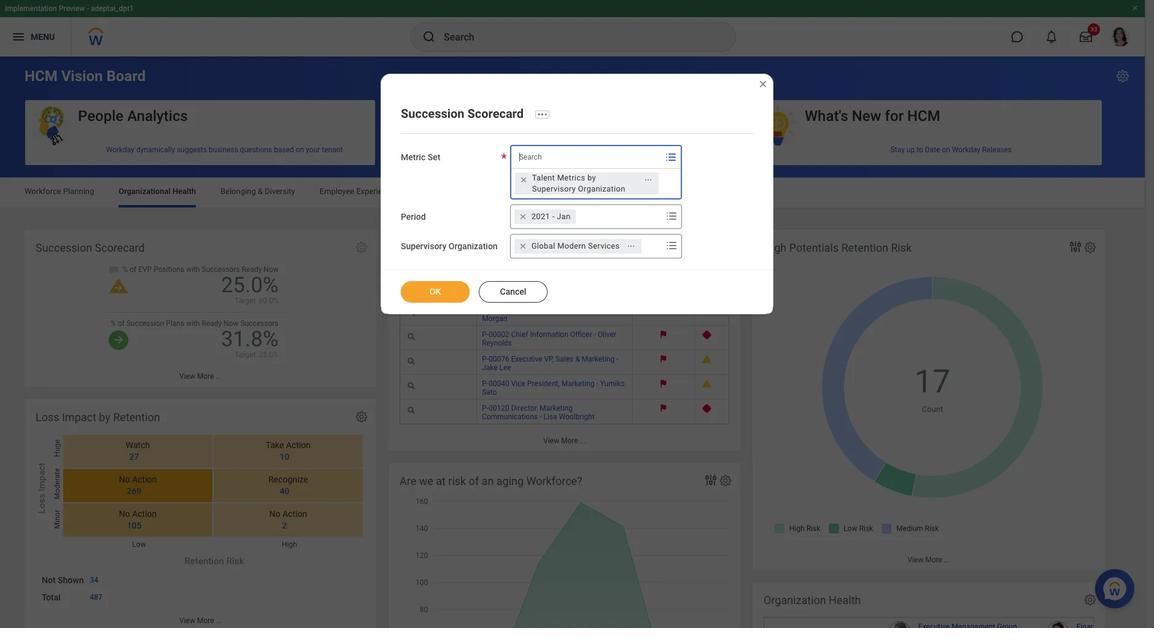 Task type: vqa. For each thing, say whether or not it's contained in the screenshot.
tab list containing Workforce Planning
yes



Task type: describe. For each thing, give the bounding box(es) containing it.
... for succession scorecard
[[216, 372, 222, 381]]

10
[[280, 452, 289, 462]]

at inside collaboration is the key to success at workday "link"
[[628, 145, 634, 154]]

community
[[502, 107, 578, 125]]

people
[[78, 107, 124, 125]]

scorecard inside succession scorecard "element"
[[95, 241, 145, 254]]

succession scorecard inside 'dialog'
[[401, 106, 524, 121]]

p- for 00002
[[482, 330, 489, 339]]

up
[[907, 145, 915, 154]]

health for organizational health
[[173, 187, 196, 196]]

global modern services element
[[531, 240, 620, 252]]

vp,
[[544, 355, 554, 363]]

more for succession plans at risk
[[561, 437, 578, 445]]

at for risk
[[436, 475, 446, 487]]

dynamically
[[136, 145, 175, 154]]

p-00040 vice president, marketing - yumiko sato link
[[482, 377, 625, 397]]

by for metrics
[[587, 173, 596, 182]]

p-00001 chief executive officer - steve morgan
[[482, 306, 609, 323]]

key
[[576, 145, 588, 154]]

high for high
[[282, 540, 297, 549]]

risk inside the loss impact by retention element
[[226, 556, 244, 567]]

succession scorecard dialog
[[381, 74, 774, 314]]

metric
[[401, 152, 426, 162]]

p-00002 chief information officer - oliver reynolds link
[[482, 328, 616, 348]]

risk
[[448, 475, 466, 487]]

global modern services
[[531, 241, 620, 250]]

0 horizontal spatial organization
[[449, 241, 498, 251]]

25.0% inside 31.8% target 25.0%
[[259, 351, 279, 359]]

% for % of succession plans with ready now successors
[[111, 319, 116, 328]]

more for succession scorecard
[[197, 372, 214, 381]]

to inside "link"
[[590, 145, 597, 154]]

diversity
[[265, 187, 295, 196]]

1 on from the left
[[296, 145, 304, 154]]

plan button
[[403, 265, 481, 301]]

2021 - jan, press delete to clear value. option
[[514, 209, 576, 224]]

- inside p-00001 chief executive officer - steve morgan
[[587, 306, 589, 314]]

x small image inside talent metrics by supervisory organization, press delete to clear value. option
[[517, 174, 530, 186]]

supervisory inside talent metrics by supervisory organization
[[532, 184, 576, 193]]

with for ready
[[186, 319, 200, 328]]

succession scorecard inside "element"
[[36, 241, 145, 254]]

close environment banner image
[[1131, 4, 1139, 12]]

talent metrics by supervisory organization, press delete to clear value. option
[[515, 172, 658, 194]]

vision
[[61, 68, 103, 85]]

high potentials retention risk
[[764, 241, 912, 254]]

organizational
[[119, 187, 171, 196]]

new
[[852, 107, 881, 125]]

workday community
[[441, 107, 578, 125]]

ok button
[[401, 281, 470, 302]]

position
[[480, 279, 507, 287]]

related actions image for global modern services
[[627, 242, 635, 250]]

- inside banner
[[87, 4, 89, 13]]

organization inside talent metrics by supervisory organization
[[578, 184, 625, 193]]

column header inside succession plans at risk element
[[694, 265, 719, 301]]

search image
[[422, 29, 436, 44]]

p-00120 director, marketing communications - lisa woolbright
[[482, 404, 595, 421]]

succession plans at risk
[[400, 241, 522, 254]]

modern
[[557, 241, 586, 250]]

with for successors
[[186, 265, 200, 274]]

1 vertical spatial supervisory
[[401, 241, 446, 251]]

view more ... link for succession scorecard
[[25, 366, 376, 386]]

global
[[531, 241, 555, 250]]

2021 - jan element
[[531, 211, 571, 222]]

suggests
[[177, 145, 207, 154]]

board
[[106, 68, 146, 85]]

belonging
[[220, 187, 256, 196]]

configure this page image
[[1115, 69, 1130, 83]]

p-00120 director, marketing communications - lisa woolbright link
[[482, 402, 595, 421]]

employee
[[320, 187, 354, 196]]

not shown 34
[[42, 575, 98, 585]]

% of evp positions with successors ready now
[[122, 265, 279, 274]]

shown
[[58, 575, 84, 585]]

scorecard inside succession scorecard 'dialog'
[[467, 106, 524, 121]]

31.8%
[[221, 327, 279, 352]]

by for impact
[[99, 411, 110, 424]]

are we at risk of an aging workforce? element
[[389, 463, 740, 628]]

ok
[[430, 287, 441, 296]]

retention inside high potentials retention risk element
[[841, 241, 888, 254]]

0 vertical spatial plans
[[459, 241, 486, 254]]

implementation preview -   adeptai_dpt1
[[5, 4, 134, 13]]

action for 2
[[282, 509, 307, 519]]

are we at risk of an aging workforce?
[[400, 475, 582, 487]]

p- for 00120
[[482, 404, 489, 413]]

1 vertical spatial retention
[[113, 411, 160, 424]]

no action 269
[[119, 475, 157, 496]]

x small image for supervisory organization
[[517, 240, 529, 252]]

17 count
[[915, 363, 950, 414]]

p-00040 vice president, marketing - yumiko sato
[[482, 379, 625, 397]]

potentials
[[789, 241, 839, 254]]

jan
[[557, 212, 571, 221]]

impact
[[62, 411, 96, 424]]

inbox large image
[[1080, 31, 1092, 43]]

1 vertical spatial successors
[[240, 319, 279, 328]]

no action 105
[[119, 509, 157, 530]]

Metric Set field
[[511, 146, 681, 168]]

take action 10
[[266, 440, 311, 462]]

belonging & diversity
[[220, 187, 295, 196]]

00001
[[489, 306, 509, 314]]

marketing inside p-00120 director, marketing communications - lisa woolbright
[[540, 404, 573, 413]]

25.0% target 60.0%
[[221, 273, 279, 305]]

talent
[[532, 173, 555, 182]]

watch
[[126, 440, 150, 450]]

... for succession plans at risk
[[580, 437, 586, 445]]

view more ... for succession scorecard
[[179, 372, 222, 381]]

- inside the p-00076 executive vp, sales & marketing - jake lee
[[616, 355, 618, 363]]

& inside the p-00076 executive vp, sales & marketing - jake lee
[[575, 355, 580, 363]]

40 button
[[280, 486, 291, 497]]

period
[[401, 212, 426, 221]]

information
[[530, 330, 568, 339]]

workday community button
[[389, 100, 739, 146]]

view more ... link for high potentials retention risk
[[753, 549, 1105, 570]]

prompts image
[[663, 150, 678, 164]]

stay
[[891, 145, 905, 154]]

succession scorecard element
[[25, 230, 376, 386]]

target for 31.8%
[[235, 351, 256, 359]]

... for loss impact by retention
[[216, 616, 222, 625]]

10 button
[[280, 451, 291, 463]]

action for 10
[[286, 440, 311, 450]]

workday inside button
[[441, 107, 499, 125]]

2 to from the left
[[917, 145, 923, 154]]

p- for 00001
[[482, 306, 489, 314]]

269 button
[[127, 486, 143, 497]]

plans inside succession scorecard "element"
[[166, 319, 184, 328]]

aging
[[496, 475, 524, 487]]

view more ... for succession plans at risk
[[543, 437, 586, 445]]

cancel button
[[479, 281, 548, 302]]

an
[[482, 475, 494, 487]]

view for high potentials retention risk
[[908, 556, 924, 564]]

hcm inside button
[[907, 107, 940, 125]]

total
[[42, 592, 61, 602]]

105 button
[[127, 520, 143, 532]]

implementation
[[5, 4, 57, 13]]

workday dynamically suggests business questions based on your tenant link
[[25, 140, 375, 159]]

business
[[209, 145, 238, 154]]

2021
[[531, 212, 550, 221]]

oliver
[[598, 330, 616, 339]]

00076
[[489, 355, 509, 363]]

director,
[[511, 404, 538, 413]]

00040
[[489, 379, 509, 388]]

loss
[[36, 411, 59, 424]]

17 main content
[[0, 56, 1154, 628]]

x small image for period
[[517, 210, 529, 223]]

succession down 'workforce planning'
[[36, 241, 92, 254]]

lee
[[499, 363, 511, 372]]

not
[[42, 575, 56, 585]]

officer for information
[[570, 330, 592, 339]]



Task type: locate. For each thing, give the bounding box(es) containing it.
set
[[428, 152, 440, 162]]

0 vertical spatial of
[[130, 265, 136, 274]]

view more ... for loss impact by retention
[[179, 616, 222, 625]]

0 vertical spatial column header
[[694, 265, 719, 301]]

- inside p-00040 vice president, marketing - yumiko sato
[[596, 379, 598, 388]]

1 chief from the top
[[511, 306, 528, 314]]

x small image
[[517, 174, 530, 186], [517, 210, 529, 223], [517, 240, 529, 252]]

by right metrics
[[587, 173, 596, 182]]

2 vertical spatial marketing
[[540, 404, 573, 413]]

related actions image
[[644, 175, 652, 184], [627, 242, 635, 250]]

1 horizontal spatial scorecard
[[467, 106, 524, 121]]

loss impact by retention element
[[25, 399, 376, 628]]

at up position
[[489, 241, 499, 254]]

no up "269"
[[119, 475, 130, 485]]

column header inside organization health element
[[764, 618, 883, 628]]

view
[[179, 372, 195, 381], [543, 437, 559, 445], [908, 556, 924, 564], [179, 616, 195, 625]]

action for 269
[[132, 475, 157, 485]]

1 vertical spatial now
[[224, 319, 239, 328]]

at right success
[[628, 145, 634, 154]]

view more ... inside succession plans at risk element
[[543, 437, 586, 445]]

tenant
[[322, 145, 343, 154]]

marketing down sales
[[562, 379, 594, 388]]

action inside take action 10
[[286, 440, 311, 450]]

0 horizontal spatial health
[[173, 187, 196, 196]]

60.0%
[[259, 297, 279, 305]]

now up 60.0%
[[264, 265, 279, 274]]

... up organization health element
[[944, 556, 950, 564]]

% up neutral warning icon
[[122, 265, 128, 274]]

chief inside "p-00002 chief information officer - oliver reynolds"
[[511, 330, 528, 339]]

p-00076 executive vp, sales & marketing - jake lee
[[482, 355, 618, 372]]

action up 269 button
[[132, 475, 157, 485]]

successors right the positions at the left top of page
[[202, 265, 240, 274]]

2 target from the top
[[235, 351, 256, 359]]

president,
[[527, 379, 560, 388]]

of left evp
[[130, 265, 136, 274]]

0 horizontal spatial supervisory
[[401, 241, 446, 251]]

1 horizontal spatial hcm
[[907, 107, 940, 125]]

count
[[922, 404, 943, 414]]

- inside p-00120 director, marketing communications - lisa woolbright
[[540, 413, 542, 421]]

column header
[[694, 265, 719, 301], [764, 618, 883, 628]]

2 horizontal spatial at
[[628, 145, 634, 154]]

officer left oliver
[[570, 330, 592, 339]]

more up organization health element
[[925, 556, 942, 564]]

now down 25.0% target 60.0% at the top left of the page
[[224, 319, 239, 328]]

at right we
[[436, 475, 446, 487]]

action inside no action 269
[[132, 475, 157, 485]]

0 horizontal spatial of
[[118, 319, 125, 328]]

action up 2 button
[[282, 509, 307, 519]]

& right sales
[[575, 355, 580, 363]]

on right date
[[942, 145, 950, 154]]

view more ... link down woolbright
[[389, 430, 740, 451]]

related actions image inside talent metrics by supervisory organization, press delete to clear value. option
[[644, 175, 652, 184]]

1 vertical spatial plans
[[166, 319, 184, 328]]

ready down 25.0% target 60.0% at the top left of the page
[[202, 319, 222, 328]]

4 p- from the top
[[482, 379, 489, 388]]

officer inside "p-00002 chief information officer - oliver reynolds"
[[570, 330, 592, 339]]

p- for 00076
[[482, 355, 489, 363]]

... inside high potentials retention risk element
[[944, 556, 950, 564]]

... inside the loss impact by retention element
[[216, 616, 222, 625]]

to right key
[[590, 145, 597, 154]]

no for no action 2
[[269, 509, 280, 519]]

- inside "p-00002 chief information officer - oliver reynolds"
[[594, 330, 596, 339]]

succession up neutral good icon
[[126, 319, 164, 328]]

0 horizontal spatial hcm
[[25, 68, 58, 85]]

target
[[235, 297, 256, 305], [235, 351, 256, 359]]

1 horizontal spatial health
[[829, 594, 861, 607]]

plans down the positions at the left top of page
[[166, 319, 184, 328]]

1 vertical spatial health
[[829, 594, 861, 607]]

0 vertical spatial scorecard
[[467, 106, 524, 121]]

487 button
[[90, 592, 104, 602]]

2 button
[[282, 520, 289, 532]]

yumiko
[[600, 379, 625, 388]]

succession scorecard up set
[[401, 106, 524, 121]]

with down "% of evp positions with successors ready now"
[[186, 319, 200, 328]]

2 p- from the top
[[482, 330, 489, 339]]

5 p- from the top
[[482, 404, 489, 413]]

... down woolbright
[[580, 437, 586, 445]]

succession scorecard link
[[401, 106, 524, 121]]

supervisory down period
[[401, 241, 446, 251]]

- left yumiko
[[596, 379, 598, 388]]

lisa
[[544, 413, 557, 421]]

1 horizontal spatial risk
[[501, 241, 522, 254]]

0 vertical spatial health
[[173, 187, 196, 196]]

0 vertical spatial related actions image
[[644, 175, 652, 184]]

your
[[306, 145, 320, 154]]

0 vertical spatial by
[[587, 173, 596, 182]]

to
[[590, 145, 597, 154], [917, 145, 923, 154]]

1 vertical spatial high
[[282, 540, 297, 549]]

- right preview
[[87, 4, 89, 13]]

1 vertical spatial organization
[[449, 241, 498, 251]]

no inside no action 105
[[119, 509, 130, 519]]

1 horizontal spatial ready
[[242, 265, 262, 274]]

marketing inside the p-00076 executive vp, sales & marketing - jake lee
[[582, 355, 615, 363]]

employee experience
[[320, 187, 395, 196]]

by right impact
[[99, 411, 110, 424]]

1 p- from the top
[[482, 306, 489, 314]]

p- down reynolds
[[482, 355, 489, 363]]

evp
[[138, 265, 152, 274]]

organization inside the '17' main content
[[764, 594, 826, 607]]

scorecard up evp
[[95, 241, 145, 254]]

by inside the '17' main content
[[99, 411, 110, 424]]

no up 105
[[119, 509, 130, 519]]

workforce planning
[[25, 187, 94, 196]]

& left diversity
[[258, 187, 263, 196]]

0 horizontal spatial plans
[[166, 319, 184, 328]]

3 p- from the top
[[482, 355, 489, 363]]

we
[[419, 475, 433, 487]]

based
[[274, 145, 294, 154]]

marketing inside p-00040 vice president, marketing - yumiko sato
[[562, 379, 594, 388]]

p- inside p-00001 chief executive officer - steve morgan
[[482, 306, 489, 314]]

view more ... inside succession scorecard "element"
[[179, 372, 222, 381]]

to right up
[[917, 145, 923, 154]]

risk for succession plans at risk
[[501, 241, 522, 254]]

view for succession scorecard
[[179, 372, 195, 381]]

2 vertical spatial retention
[[184, 556, 224, 567]]

talent metrics by supervisory organization element
[[532, 172, 637, 194]]

executive up information
[[530, 306, 561, 314]]

health for organization health
[[829, 594, 861, 607]]

00002
[[489, 330, 509, 339]]

recognize 40
[[268, 475, 308, 496]]

1 vertical spatial with
[[186, 319, 200, 328]]

view more ... up organization health element
[[908, 556, 950, 564]]

action for 105
[[132, 509, 157, 519]]

- inside option
[[552, 212, 555, 221]]

0 horizontal spatial retention
[[113, 411, 160, 424]]

% up neutral good icon
[[111, 319, 116, 328]]

1 horizontal spatial at
[[489, 241, 499, 254]]

view more ... link down '% of succession plans with ready now successors'
[[25, 366, 376, 386]]

action up the 10 button
[[286, 440, 311, 450]]

stay up to date on workday releases link
[[752, 140, 1102, 159]]

supervisory
[[532, 184, 576, 193], [401, 241, 446, 251]]

neutral good image
[[109, 330, 128, 350]]

0 horizontal spatial by
[[99, 411, 110, 424]]

0 horizontal spatial successors
[[202, 265, 240, 274]]

31.8% target 25.0%
[[221, 327, 279, 359]]

1 horizontal spatial retention
[[184, 556, 224, 567]]

&
[[258, 187, 263, 196], [575, 355, 580, 363]]

1 horizontal spatial on
[[942, 145, 950, 154]]

of for succession
[[118, 319, 125, 328]]

steve
[[591, 306, 609, 314]]

by inside talent metrics by supervisory organization
[[587, 173, 596, 182]]

- left steve
[[587, 306, 589, 314]]

x small image inside 2021 - jan, press delete to clear value. option
[[517, 210, 529, 223]]

workday dynamically suggests business questions based on your tenant
[[106, 145, 343, 154]]

at for risk
[[489, 241, 499, 254]]

marketing down p-00040 vice president, marketing - yumiko sato
[[540, 404, 573, 413]]

1 vertical spatial executive
[[511, 355, 542, 363]]

successors down 60.0%
[[240, 319, 279, 328]]

plans up position
[[459, 241, 486, 254]]

more down '% of succession plans with ready now successors'
[[197, 372, 214, 381]]

1 vertical spatial x small image
[[517, 210, 529, 223]]

0 vertical spatial successors
[[202, 265, 240, 274]]

0 vertical spatial &
[[258, 187, 263, 196]]

with right the positions at the left top of page
[[186, 265, 200, 274]]

target down '% of succession plans with ready now successors'
[[235, 351, 256, 359]]

marketing down oliver
[[582, 355, 615, 363]]

1 vertical spatial scorecard
[[95, 241, 145, 254]]

plan
[[403, 279, 418, 287]]

1 horizontal spatial %
[[122, 265, 128, 274]]

2021 - jan
[[531, 212, 571, 221]]

p-00076 executive vp, sales & marketing - jake lee link
[[482, 352, 618, 372]]

is
[[557, 145, 562, 154]]

supervisory organization
[[401, 241, 498, 251]]

p-00001 chief executive officer - steve morgan link
[[482, 303, 609, 323]]

0 vertical spatial %
[[122, 265, 128, 274]]

... for high potentials retention risk
[[944, 556, 950, 564]]

2
[[282, 521, 287, 530]]

more down woolbright
[[561, 437, 578, 445]]

what's
[[805, 107, 848, 125]]

1 horizontal spatial column header
[[764, 618, 883, 628]]

hcm vision board
[[25, 68, 146, 85]]

executive inside p-00001 chief executive officer - steve morgan
[[530, 306, 561, 314]]

what's new for hcm button
[[752, 100, 1102, 146]]

workforce
[[25, 187, 61, 196]]

hcm right for
[[907, 107, 940, 125]]

1 with from the top
[[186, 265, 200, 274]]

2 horizontal spatial risk
[[891, 241, 912, 254]]

related actions image down metric set field
[[644, 175, 652, 184]]

2 with from the top
[[186, 319, 200, 328]]

questions
[[240, 145, 272, 154]]

high left potentials
[[764, 241, 787, 254]]

p- down jake
[[482, 379, 489, 388]]

1 horizontal spatial now
[[264, 265, 279, 274]]

more down retention risk
[[197, 616, 214, 625]]

positions
[[154, 265, 184, 274]]

target inside 31.8% target 25.0%
[[235, 351, 256, 359]]

- left lisa
[[540, 413, 542, 421]]

action up 105 button
[[132, 509, 157, 519]]

1 horizontal spatial supervisory
[[532, 184, 576, 193]]

high potentials retention risk element
[[753, 230, 1105, 570]]

0 vertical spatial 25.0%
[[221, 273, 279, 298]]

view inside succession scorecard "element"
[[179, 372, 195, 381]]

x small image inside global modern services, press delete to clear value. 'option'
[[517, 240, 529, 252]]

0 horizontal spatial %
[[111, 319, 116, 328]]

tab list
[[12, 178, 1133, 207]]

chief right 00002
[[511, 330, 528, 339]]

talent metrics by supervisory organization
[[532, 173, 625, 193]]

1 vertical spatial succession scorecard
[[36, 241, 145, 254]]

view inside the loss impact by retention element
[[179, 616, 195, 625]]

view more ... down '% of succession plans with ready now successors'
[[179, 372, 222, 381]]

scorecard up collaboration
[[467, 106, 524, 121]]

jake
[[482, 363, 498, 372]]

view more ... inside high potentials retention risk element
[[908, 556, 950, 564]]

x small image left talent
[[517, 174, 530, 186]]

global modern services, press delete to clear value. option
[[514, 239, 641, 253]]

- left the jan
[[552, 212, 555, 221]]

more for loss impact by retention
[[197, 616, 214, 625]]

1 vertical spatial chief
[[511, 330, 528, 339]]

2 horizontal spatial organization
[[764, 594, 826, 607]]

view more ...
[[179, 372, 222, 381], [543, 437, 586, 445], [908, 556, 950, 564], [179, 616, 222, 625]]

succession inside 'dialog'
[[401, 106, 464, 121]]

ready up 60.0%
[[242, 265, 262, 274]]

0 vertical spatial high
[[764, 241, 787, 254]]

hcm left vision
[[25, 68, 58, 85]]

releases
[[982, 145, 1012, 154]]

on
[[296, 145, 304, 154], [942, 145, 950, 154]]

view more ... link for loss impact by retention
[[25, 610, 376, 628]]

experience
[[356, 187, 395, 196]]

executive inside the p-00076 executive vp, sales & marketing - jake lee
[[511, 355, 542, 363]]

27
[[129, 452, 139, 462]]

2 prompts image from the top
[[664, 238, 679, 253]]

metrics
[[557, 173, 585, 182]]

1 vertical spatial target
[[235, 351, 256, 359]]

... inside succession scorecard "element"
[[216, 372, 222, 381]]

more inside the loss impact by retention element
[[197, 616, 214, 625]]

action inside no action 105
[[132, 509, 157, 519]]

more inside succession scorecard "element"
[[197, 372, 214, 381]]

succession down period
[[400, 241, 456, 254]]

0 horizontal spatial ready
[[202, 319, 222, 328]]

recognize
[[268, 475, 308, 485]]

high inside the loss impact by retention element
[[282, 540, 297, 549]]

25.0% down 60.0%
[[259, 351, 279, 359]]

no inside no action 2
[[269, 509, 280, 519]]

more inside high potentials retention risk element
[[925, 556, 942, 564]]

date
[[925, 145, 940, 154]]

40
[[280, 486, 289, 496]]

more for high potentials retention risk
[[925, 556, 942, 564]]

no for no action 105
[[119, 509, 130, 519]]

0 vertical spatial x small image
[[517, 174, 530, 186]]

succession scorecard up neutral warning icon
[[36, 241, 145, 254]]

on left your
[[296, 145, 304, 154]]

plans
[[459, 241, 486, 254], [166, 319, 184, 328]]

0 vertical spatial organization
[[578, 184, 625, 193]]

communications
[[482, 413, 538, 421]]

succession plans at risk element
[[389, 230, 740, 451]]

officer
[[563, 306, 585, 314], [570, 330, 592, 339]]

high inside high potentials retention risk element
[[764, 241, 787, 254]]

1 horizontal spatial &
[[575, 355, 580, 363]]

close succession scorecard image
[[758, 79, 768, 89]]

0 horizontal spatial scorecard
[[95, 241, 145, 254]]

no
[[119, 475, 130, 485], [119, 509, 130, 519], [269, 509, 280, 519]]

target for 25.0%
[[235, 297, 256, 305]]

2 vertical spatial organization
[[764, 594, 826, 607]]

...
[[216, 372, 222, 381], [580, 437, 586, 445], [944, 556, 950, 564], [216, 616, 222, 625]]

2 horizontal spatial of
[[469, 475, 479, 487]]

- left oliver
[[594, 330, 596, 339]]

0 horizontal spatial related actions image
[[627, 242, 635, 250]]

view inside high potentials retention risk element
[[908, 556, 924, 564]]

0 horizontal spatial high
[[282, 540, 297, 549]]

p- inside "p-00002 chief information officer - oliver reynolds"
[[482, 330, 489, 339]]

269
[[127, 486, 141, 496]]

organization health
[[764, 594, 861, 607]]

1 vertical spatial related actions image
[[627, 242, 635, 250]]

0 horizontal spatial succession scorecard
[[36, 241, 145, 254]]

34 button
[[90, 575, 100, 585]]

1 vertical spatial &
[[575, 355, 580, 363]]

0 vertical spatial with
[[186, 265, 200, 274]]

neutral warning image
[[109, 279, 128, 294]]

view more ... link up organization health element
[[753, 549, 1105, 570]]

chief for information
[[511, 330, 528, 339]]

1 vertical spatial 25.0%
[[259, 351, 279, 359]]

2 vertical spatial at
[[436, 475, 446, 487]]

no for no action 269
[[119, 475, 130, 485]]

notifications large image
[[1045, 31, 1058, 43]]

view more ... down retention risk
[[179, 616, 222, 625]]

the
[[564, 145, 574, 154]]

0 horizontal spatial column header
[[694, 265, 719, 301]]

1 horizontal spatial succession scorecard
[[401, 106, 524, 121]]

0 vertical spatial prompts image
[[664, 209, 679, 223]]

p- down sato
[[482, 404, 489, 413]]

1 vertical spatial column header
[[764, 618, 883, 628]]

p- down 'morgan'
[[482, 330, 489, 339]]

chief inside p-00001 chief executive officer - steve morgan
[[511, 306, 528, 314]]

0 vertical spatial executive
[[530, 306, 561, 314]]

no inside no action 269
[[119, 475, 130, 485]]

34
[[90, 576, 98, 585]]

p- inside p-00040 vice president, marketing - yumiko sato
[[482, 379, 489, 388]]

p- inside the p-00076 executive vp, sales & marketing - jake lee
[[482, 355, 489, 363]]

view for succession plans at risk
[[543, 437, 559, 445]]

target inside 25.0% target 60.0%
[[235, 297, 256, 305]]

at inside are we at risk of an aging workforce? element
[[436, 475, 446, 487]]

officer for executive
[[563, 306, 585, 314]]

x small image left the '2021'
[[517, 210, 529, 223]]

... down retention risk
[[216, 616, 222, 625]]

... inside succession plans at risk element
[[580, 437, 586, 445]]

1 vertical spatial by
[[99, 411, 110, 424]]

1 horizontal spatial to
[[917, 145, 923, 154]]

related actions image inside global modern services, press delete to clear value. 'option'
[[627, 242, 635, 250]]

1 vertical spatial of
[[118, 319, 125, 328]]

p- inside p-00120 director, marketing communications - lisa woolbright
[[482, 404, 489, 413]]

1 horizontal spatial high
[[764, 241, 787, 254]]

high down 2 button
[[282, 540, 297, 549]]

0 vertical spatial retention
[[841, 241, 888, 254]]

0 horizontal spatial now
[[224, 319, 239, 328]]

related actions image for talent metrics by supervisory organization
[[644, 175, 652, 184]]

workday inside "link"
[[636, 145, 664, 154]]

view more ... link down retention risk
[[25, 610, 376, 628]]

0 vertical spatial succession scorecard
[[401, 106, 524, 121]]

25.0% up 31.8%
[[221, 273, 279, 298]]

view more ... for high potentials retention risk
[[908, 556, 950, 564]]

of up neutral good icon
[[118, 319, 125, 328]]

tab list containing workforce planning
[[12, 178, 1133, 207]]

no action 2
[[269, 509, 307, 530]]

1 prompts image from the top
[[664, 209, 679, 223]]

1 vertical spatial at
[[489, 241, 499, 254]]

tab list inside the '17' main content
[[12, 178, 1133, 207]]

executive left vp,
[[511, 355, 542, 363]]

2 on from the left
[[942, 145, 950, 154]]

succession up set
[[401, 106, 464, 121]]

profile logan mcneil element
[[1103, 23, 1138, 50]]

no down the 40
[[269, 509, 280, 519]]

1 horizontal spatial successors
[[240, 319, 279, 328]]

organization health element
[[753, 582, 1154, 628]]

action inside no action 2
[[282, 509, 307, 519]]

supervisory down talent
[[532, 184, 576, 193]]

risk for high potentials retention risk
[[891, 241, 912, 254]]

prompts image for supervisory organization
[[664, 238, 679, 253]]

0 horizontal spatial to
[[590, 145, 597, 154]]

0 vertical spatial chief
[[511, 306, 528, 314]]

health
[[173, 187, 196, 196], [829, 594, 861, 607]]

adeptai_dpt1
[[91, 4, 134, 13]]

0 horizontal spatial at
[[436, 475, 446, 487]]

487
[[90, 593, 102, 602]]

x small image left the global
[[517, 240, 529, 252]]

0 vertical spatial marketing
[[582, 355, 615, 363]]

officer inside p-00001 chief executive officer - steve morgan
[[563, 306, 585, 314]]

1 horizontal spatial plans
[[459, 241, 486, 254]]

1 horizontal spatial by
[[587, 173, 596, 182]]

0 horizontal spatial &
[[258, 187, 263, 196]]

at
[[628, 145, 634, 154], [489, 241, 499, 254], [436, 475, 446, 487]]

2 chief from the top
[[511, 330, 528, 339]]

implementation preview -   adeptai_dpt1 banner
[[0, 0, 1145, 56]]

0 vertical spatial officer
[[563, 306, 585, 314]]

view for loss impact by retention
[[179, 616, 195, 625]]

1 vertical spatial %
[[111, 319, 116, 328]]

% for % of evp positions with successors ready now
[[122, 265, 128, 274]]

1 target from the top
[[235, 297, 256, 305]]

collaboration is the key to success at workday
[[511, 145, 664, 154]]

at inside succession plans at risk element
[[489, 241, 499, 254]]

of for evp
[[130, 265, 136, 274]]

target left 60.0%
[[235, 297, 256, 305]]

related actions image right services
[[627, 242, 635, 250]]

officer left steve
[[563, 306, 585, 314]]

25.0%
[[221, 273, 279, 298], [259, 351, 279, 359]]

p- up 00002
[[482, 306, 489, 314]]

1 horizontal spatial related actions image
[[644, 175, 652, 184]]

chief down cancel button
[[511, 306, 528, 314]]

morgan
[[482, 314, 507, 323]]

1 horizontal spatial organization
[[578, 184, 625, 193]]

chief for executive
[[511, 306, 528, 314]]

p- for 00040
[[482, 379, 489, 388]]

preview
[[59, 4, 85, 13]]

1 vertical spatial marketing
[[562, 379, 594, 388]]

more inside succession plans at risk element
[[561, 437, 578, 445]]

0 vertical spatial supervisory
[[532, 184, 576, 193]]

view more ... inside the loss impact by retention element
[[179, 616, 222, 625]]

planning
[[63, 187, 94, 196]]

view more ... down woolbright
[[543, 437, 586, 445]]

0 vertical spatial now
[[264, 265, 279, 274]]

prompts image
[[664, 209, 679, 223], [664, 238, 679, 253]]

high for high potentials retention risk
[[764, 241, 787, 254]]

vice
[[511, 379, 525, 388]]

0 horizontal spatial on
[[296, 145, 304, 154]]

1 to from the left
[[590, 145, 597, 154]]

prompts image for period
[[664, 209, 679, 223]]

2 vertical spatial of
[[469, 475, 479, 487]]

- up yumiko
[[616, 355, 618, 363]]

view more ... link for succession plans at risk
[[389, 430, 740, 451]]

0 vertical spatial hcm
[[25, 68, 58, 85]]

cancel
[[500, 287, 526, 296]]

of left an
[[469, 475, 479, 487]]

view inside succession plans at risk element
[[543, 437, 559, 445]]

0 vertical spatial ready
[[242, 265, 262, 274]]

... down 31.8% target 25.0%
[[216, 372, 222, 381]]



